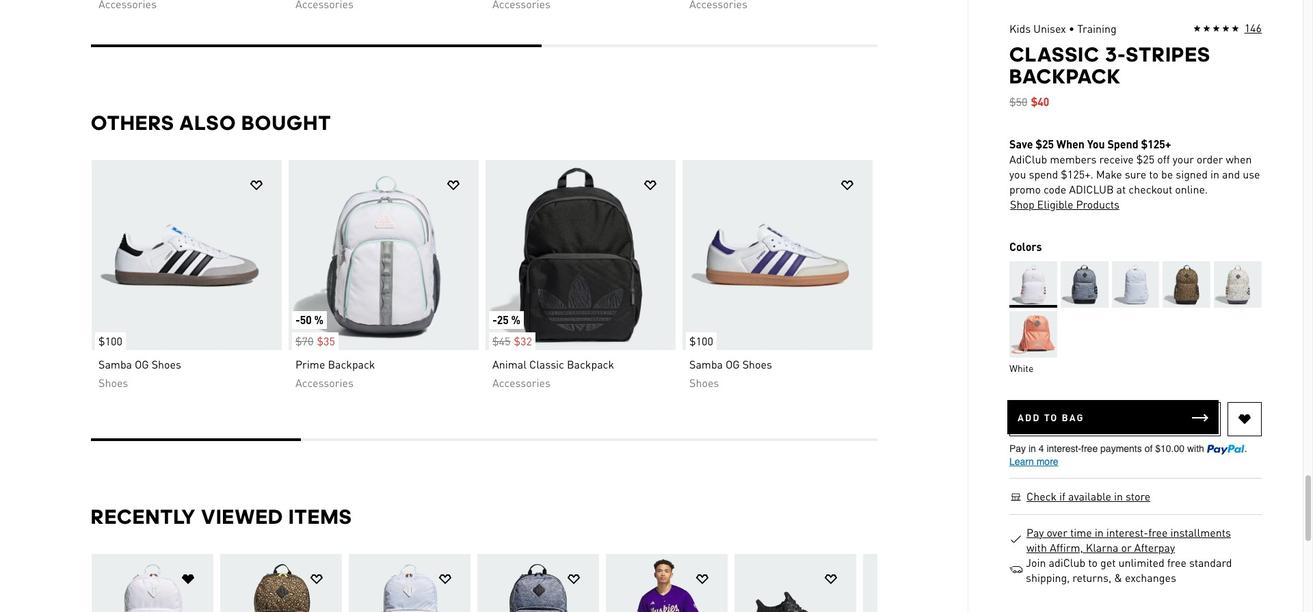 Task type: locate. For each thing, give the bounding box(es) containing it.
1 horizontal spatial %
[[511, 313, 520, 327]]

classic 3-stripes backpack image
[[91, 554, 213, 612], [220, 554, 342, 612], [349, 554, 470, 612], [477, 554, 599, 612]]

3 classic 3-stripes backpack image from the left
[[349, 554, 470, 612]]

1 horizontal spatial $25
[[1137, 152, 1155, 166]]

pay over time in interest-free installments with affirm, klarna or afterpay
[[1027, 525, 1231, 555]]

2 % from the left
[[511, 313, 520, 327]]

2 samba og shoes image from the left
[[682, 160, 873, 350]]

$35
[[317, 334, 335, 348]]

- inside -25 % $45 $32
[[492, 313, 497, 327]]

1 horizontal spatial og
[[726, 357, 740, 371]]

arrow left long button
[[91, 236, 125, 271]]

0 horizontal spatial %
[[314, 313, 323, 327]]

$45
[[492, 334, 510, 348]]

ultraboost 1.0 shoes image
[[734, 554, 856, 612], [863, 554, 985, 612]]

2 scrollbar from the top
[[91, 439, 877, 444]]

to inside 'save $25 when you spend $125+ adiclub members receive $25 off your order when you spend $125+. make sure to be signed in and use promo code adiclub at checkout online. shop eligible products'
[[1150, 167, 1159, 181]]

0 horizontal spatial $100 link
[[91, 160, 282, 350]]

add to bag button
[[1008, 400, 1219, 434]]

add
[[1018, 411, 1041, 423]]

0 horizontal spatial accessories
[[295, 376, 353, 390]]

1 vertical spatial list
[[91, 159, 877, 417]]

2 ultraboost 1.0 shoes image from the left
[[863, 554, 985, 612]]

-50 % $70 $35
[[295, 313, 335, 348]]

to left be at the right top of page
[[1150, 167, 1159, 181]]

0 horizontal spatial ultraboost 1.0 shoes image
[[734, 554, 856, 612]]

og
[[134, 357, 149, 371], [726, 357, 740, 371]]

with
[[1027, 540, 1047, 555]]

use
[[1243, 167, 1261, 181]]

samba og shoes shoes
[[98, 357, 181, 390], [689, 357, 772, 390]]

in up the klarna
[[1095, 525, 1104, 540]]

free inside pay over time in interest-free installments with affirm, klarna or afterpay
[[1149, 525, 1168, 540]]

2 samba og shoes shoes from the left
[[689, 357, 772, 390]]

2 vertical spatial list
[[91, 553, 985, 612]]

spend
[[1108, 137, 1139, 151]]

1 horizontal spatial $100
[[689, 334, 713, 348]]

$25 up sure
[[1137, 152, 1155, 166]]

2 $100 from the left
[[689, 334, 713, 348]]

list for recently viewed items
[[91, 553, 985, 612]]

1 list from the top
[[91, 0, 877, 23]]

accessories inside animal classic backpack accessories
[[492, 376, 550, 390]]

1 horizontal spatial ultraboost 1.0 shoes image
[[863, 554, 985, 612]]

samba
[[98, 357, 132, 371], [689, 357, 723, 371]]

in down order
[[1211, 167, 1220, 181]]

free for interest-
[[1149, 525, 1168, 540]]

product color: white image
[[1010, 261, 1058, 308]]

when
[[1226, 152, 1252, 166]]

online.
[[1175, 182, 1208, 196]]

in left "store"
[[1114, 489, 1123, 504]]

1 horizontal spatial -
[[492, 313, 497, 327]]

1 accessories from the left
[[295, 376, 353, 390]]

2 horizontal spatial in
[[1211, 167, 1220, 181]]

classic
[[1010, 42, 1100, 66], [529, 357, 564, 371]]

0 horizontal spatial $100
[[98, 334, 122, 348]]

accessories
[[295, 376, 353, 390], [492, 376, 550, 390]]

146 button
[[1194, 21, 1262, 37]]

0 vertical spatial arrow right long image
[[852, 245, 869, 262]]

product color: light grey image
[[1112, 261, 1160, 308]]

pay over time in interest-free installments with affirm, klarna or afterpay link
[[1026, 525, 1253, 556]]

3 list from the top
[[91, 553, 985, 612]]

animal classic backpack image
[[485, 160, 676, 350]]

0 horizontal spatial backpack
[[328, 357, 375, 371]]

1 samba from the left
[[98, 357, 132, 371]]

or
[[1122, 540, 1132, 555]]

be
[[1162, 167, 1173, 181]]

samba og shoes image
[[91, 160, 282, 350], [682, 160, 873, 350]]

0 vertical spatial scrollbar
[[91, 44, 877, 50]]

bag
[[1062, 411, 1085, 423]]

available
[[1069, 489, 1112, 504]]

1 vertical spatial scrollbar
[[91, 439, 877, 444]]

1 horizontal spatial samba og shoes image
[[682, 160, 873, 350]]

0 horizontal spatial og
[[134, 357, 149, 371]]

1 % from the left
[[314, 313, 323, 327]]

0 horizontal spatial -
[[295, 313, 300, 327]]

in inside pay over time in interest-free installments with affirm, klarna or afterpay
[[1095, 525, 1104, 540]]

0 horizontal spatial samba og shoes image
[[91, 160, 282, 350]]

you
[[1088, 137, 1105, 151]]

% inside -25 % $45 $32
[[511, 313, 520, 327]]

0 horizontal spatial $25
[[1036, 137, 1054, 151]]

list containing -50 %
[[91, 159, 877, 417]]

1 horizontal spatial in
[[1114, 489, 1123, 504]]

% right 50
[[314, 313, 323, 327]]

classic down unisex at the top right of the page
[[1010, 42, 1100, 66]]

product color: grey image
[[1061, 261, 1109, 308]]

1 $100 link from the left
[[91, 160, 282, 350]]

0 vertical spatial list
[[91, 0, 877, 23]]

in for interest-
[[1095, 525, 1104, 540]]

exchanges
[[1125, 571, 1177, 585]]

$100
[[98, 334, 122, 348], [689, 334, 713, 348]]

1 horizontal spatial $100 link
[[682, 160, 873, 350]]

if
[[1060, 489, 1066, 504]]

1 vertical spatial free
[[1168, 556, 1187, 570]]

list
[[91, 0, 877, 23], [91, 159, 877, 417], [91, 553, 985, 612]]

kids unisex • training
[[1010, 21, 1117, 36]]

% for -50 %
[[314, 313, 323, 327]]

1 horizontal spatial accessories
[[492, 376, 550, 390]]

0 horizontal spatial samba
[[98, 357, 132, 371]]

0 vertical spatial free
[[1149, 525, 1168, 540]]

free up afterpay
[[1149, 525, 1168, 540]]

save $25 when you spend $125+ adiclub members receive $25 off your order when you spend $125+. make sure to be signed in and use promo code adiclub at checkout online. shop eligible products
[[1010, 137, 1261, 211]]

prime
[[295, 357, 325, 371]]

0 horizontal spatial to
[[1089, 556, 1098, 570]]

1 vertical spatial in
[[1114, 489, 1123, 504]]

classic 3-stripes backpack $50 $40
[[1010, 42, 1211, 109]]

over
[[1047, 525, 1068, 540]]

arrow right long image
[[852, 245, 869, 262], [852, 605, 869, 612]]

store
[[1126, 489, 1151, 504]]

arrow left long image
[[100, 245, 116, 262]]

in for store
[[1114, 489, 1123, 504]]

4 classic 3-stripes backpack image from the left
[[477, 554, 599, 612]]

in inside button
[[1114, 489, 1123, 504]]

to up returns,
[[1089, 556, 1098, 570]]

in
[[1211, 167, 1220, 181], [1114, 489, 1123, 504], [1095, 525, 1104, 540]]

standard
[[1190, 556, 1232, 570]]

list for others also bought
[[91, 159, 877, 417]]

accessories down animal
[[492, 376, 550, 390]]

1 horizontal spatial samba
[[689, 357, 723, 371]]

$25 up adiclub
[[1036, 137, 1054, 151]]

washington baseball jersey image
[[606, 554, 728, 612]]

unlimited
[[1119, 556, 1165, 570]]

1 horizontal spatial samba og shoes shoes
[[689, 357, 772, 390]]

accessories down the prime
[[295, 376, 353, 390]]

adiclub
[[1049, 556, 1086, 570]]

$125+
[[1141, 137, 1172, 151]]

0 horizontal spatial classic
[[529, 357, 564, 371]]

backpack inside animal classic backpack accessories
[[567, 357, 614, 371]]

- up $45
[[492, 313, 497, 327]]

classic down $32
[[529, 357, 564, 371]]

0 horizontal spatial samba og shoes shoes
[[98, 357, 181, 390]]

1 vertical spatial to
[[1089, 556, 1098, 570]]

1 vertical spatial classic
[[529, 357, 564, 371]]

check if available in store button
[[1026, 489, 1151, 504]]

- up $70 at the bottom of page
[[295, 313, 300, 327]]

free inside join adiclub to get unlimited free standard shipping, returns, & exchanges
[[1168, 556, 1187, 570]]

%
[[314, 313, 323, 327], [511, 313, 520, 327]]

accessories inside prime backpack accessories
[[295, 376, 353, 390]]

1 horizontal spatial to
[[1150, 167, 1159, 181]]

% inside -50 % $70 $35
[[314, 313, 323, 327]]

2 vertical spatial in
[[1095, 525, 1104, 540]]

0 vertical spatial classic
[[1010, 42, 1100, 66]]

signed
[[1176, 167, 1208, 181]]

to
[[1150, 167, 1159, 181], [1089, 556, 1098, 570]]

viewed
[[201, 505, 283, 529]]

2 list from the top
[[91, 159, 877, 417]]

scrollbar
[[91, 44, 877, 50], [91, 439, 877, 444]]

colors
[[1010, 239, 1042, 254]]

shoes
[[151, 357, 181, 371], [742, 357, 772, 371], [98, 376, 128, 390], [689, 376, 719, 390]]

free
[[1149, 525, 1168, 540], [1168, 556, 1187, 570]]

-
[[295, 313, 300, 327], [492, 313, 497, 327]]

arrow right long button
[[843, 236, 877, 271], [843, 596, 877, 612]]

1 vertical spatial $25
[[1137, 152, 1155, 166]]

% right 25
[[511, 313, 520, 327]]

1 - from the left
[[295, 313, 300, 327]]

1 vertical spatial arrow right long image
[[852, 605, 869, 612]]

0 vertical spatial arrow right long button
[[843, 236, 877, 271]]

0 vertical spatial in
[[1211, 167, 1220, 181]]

1 vertical spatial arrow right long button
[[843, 596, 877, 612]]

- inside -50 % $70 $35
[[295, 313, 300, 327]]

0 vertical spatial to
[[1150, 167, 1159, 181]]

and
[[1223, 167, 1240, 181]]

0 vertical spatial $25
[[1036, 137, 1054, 151]]

1 samba og shoes shoes from the left
[[98, 357, 181, 390]]

1 arrow right long image from the top
[[852, 245, 869, 262]]

0 horizontal spatial in
[[1095, 525, 1104, 540]]

backpack
[[1010, 64, 1122, 88], [328, 357, 375, 371], [567, 357, 614, 371]]

2 horizontal spatial backpack
[[1010, 64, 1122, 88]]

•
[[1069, 21, 1075, 36]]

free down afterpay
[[1168, 556, 1187, 570]]

receive
[[1100, 152, 1134, 166]]

2 classic 3-stripes backpack image from the left
[[220, 554, 342, 612]]

1 horizontal spatial backpack
[[567, 357, 614, 371]]

in inside 'save $25 when you spend $125+ adiclub members receive $25 off your order when you spend $125+. make sure to be signed in and use promo code adiclub at checkout online. shop eligible products'
[[1211, 167, 1220, 181]]

2 og from the left
[[726, 357, 740, 371]]

146
[[1245, 21, 1262, 35]]

1 horizontal spatial classic
[[1010, 42, 1100, 66]]

samba og shoes shoes for 1st $100 link from right
[[689, 357, 772, 390]]

join adiclub to get unlimited free standard shipping, returns, & exchanges
[[1026, 556, 1232, 585]]

2 accessories from the left
[[492, 376, 550, 390]]

shop
[[1010, 197, 1035, 211]]

$25
[[1036, 137, 1054, 151], [1137, 152, 1155, 166]]

1 ultraboost 1.0 shoes image from the left
[[734, 554, 856, 612]]

1 samba og shoes image from the left
[[91, 160, 282, 350]]

2 - from the left
[[492, 313, 497, 327]]



Task type: vqa. For each thing, say whether or not it's contained in the screenshot.
'adiclub account portal teaser' 'image'
no



Task type: describe. For each thing, give the bounding box(es) containing it.
sure
[[1125, 167, 1147, 181]]

products
[[1076, 197, 1120, 211]]

-25 % $45 $32
[[492, 313, 532, 348]]

classic inside the classic 3-stripes backpack $50 $40
[[1010, 42, 1100, 66]]

$40
[[1031, 94, 1050, 109]]

prime backpack image
[[288, 160, 479, 350]]

bought
[[241, 111, 331, 135]]

pay
[[1027, 525, 1044, 540]]

2 arrow right long image from the top
[[852, 605, 869, 612]]

interest-
[[1107, 525, 1149, 540]]

add to bag
[[1018, 411, 1085, 423]]

code
[[1044, 182, 1067, 196]]

animal
[[492, 357, 526, 371]]

off
[[1158, 152, 1170, 166]]

you
[[1010, 167, 1027, 181]]

eligible
[[1038, 197, 1074, 211]]

backpack inside the classic 3-stripes backpack $50 $40
[[1010, 64, 1122, 88]]

your
[[1173, 152, 1194, 166]]

25
[[497, 313, 508, 327]]

time
[[1071, 525, 1092, 540]]

promo
[[1010, 182, 1041, 196]]

1 scrollbar from the top
[[91, 44, 877, 50]]

free for unlimited
[[1168, 556, 1187, 570]]

$125+.
[[1061, 167, 1094, 181]]

afterpay
[[1135, 540, 1175, 555]]

check if available in store
[[1027, 489, 1151, 504]]

- for 25
[[492, 313, 497, 327]]

shop eligible products link
[[1010, 197, 1121, 212]]

product color: medium brown / black / pulse lime s22 image
[[1163, 261, 1211, 308]]

samba og shoes image for first $100 link from the left
[[91, 160, 282, 350]]

% for -25 %
[[511, 313, 520, 327]]

1 og from the left
[[134, 357, 149, 371]]

samba og shoes shoes for first $100 link from the left
[[98, 357, 181, 390]]

items
[[288, 505, 352, 529]]

returns,
[[1073, 571, 1112, 585]]

2 arrow right long button from the top
[[843, 596, 877, 612]]

to
[[1044, 411, 1059, 423]]

affirm,
[[1050, 540, 1084, 555]]

&
[[1115, 571, 1123, 585]]

$70
[[295, 334, 313, 348]]

1 classic 3-stripes backpack image from the left
[[91, 554, 213, 612]]

samba og shoes image for 1st $100 link from right
[[682, 160, 873, 350]]

get
[[1101, 556, 1116, 570]]

also
[[179, 111, 236, 135]]

klarna
[[1086, 540, 1119, 555]]

3-
[[1105, 42, 1127, 66]]

others also bought
[[91, 111, 331, 135]]

product color: white / onix / beige image
[[1214, 261, 1262, 308]]

at
[[1117, 182, 1126, 196]]

shipping,
[[1026, 571, 1070, 585]]

others
[[91, 111, 174, 135]]

2 $100 link from the left
[[682, 160, 873, 350]]

white
[[1010, 362, 1034, 374]]

members
[[1050, 152, 1097, 166]]

stripes
[[1127, 42, 1211, 66]]

adiclub
[[1069, 182, 1114, 196]]

classic inside animal classic backpack accessories
[[529, 357, 564, 371]]

adiclub
[[1010, 152, 1048, 166]]

2 samba from the left
[[689, 357, 723, 371]]

1 arrow right long button from the top
[[843, 236, 877, 271]]

recently viewed items
[[91, 505, 352, 529]]

installments
[[1171, 525, 1231, 540]]

$50
[[1010, 94, 1028, 109]]

1 $100 from the left
[[98, 334, 122, 348]]

order
[[1197, 152, 1224, 166]]

50
[[300, 313, 311, 327]]

animal classic backpack accessories
[[492, 357, 614, 390]]

backpack inside prime backpack accessories
[[328, 357, 375, 371]]

spend
[[1029, 167, 1059, 181]]

check
[[1027, 489, 1057, 504]]

join
[[1026, 556, 1046, 570]]

product color: pink / silver metallic image
[[1010, 311, 1058, 358]]

unisex
[[1034, 21, 1066, 36]]

to inside join adiclub to get unlimited free standard shipping, returns, & exchanges
[[1089, 556, 1098, 570]]

save
[[1010, 137, 1033, 151]]

- for 50
[[295, 313, 300, 327]]

training
[[1078, 21, 1117, 36]]

recently
[[91, 505, 196, 529]]

checkout
[[1129, 182, 1173, 196]]

$32
[[514, 334, 532, 348]]

make
[[1097, 167, 1122, 181]]

when
[[1057, 137, 1085, 151]]

prime backpack accessories
[[295, 357, 375, 390]]

kids
[[1010, 21, 1031, 36]]



